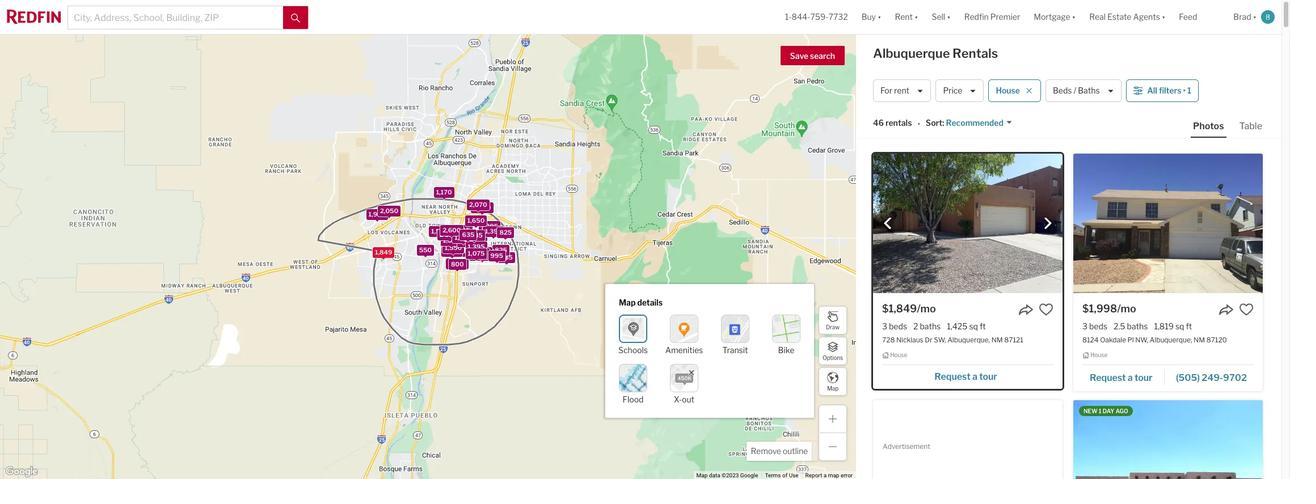 Task type: describe. For each thing, give the bounding box(es) containing it.
850
[[467, 243, 480, 251]]

terms
[[765, 473, 781, 479]]

albuquerque
[[874, 46, 950, 61]]

table button
[[1238, 120, 1265, 137]]

remove outline button
[[747, 442, 812, 461]]

rent
[[895, 86, 910, 96]]

▾ for mortgage ▾
[[1073, 12, 1076, 22]]

albuquerque, for $1,998 /mo
[[1150, 336, 1193, 345]]

0 horizontal spatial request a tour button
[[883, 368, 1054, 385]]

▾ for rent ▾
[[915, 12, 919, 22]]

1 vertical spatial 825
[[495, 246, 507, 254]]

0 vertical spatial 825
[[500, 229, 512, 237]]

flood
[[623, 395, 644, 405]]

sq for $1,998 /mo
[[1176, 322, 1185, 331]]

outline
[[783, 447, 808, 456]]

/mo for $1,998
[[1118, 303, 1137, 315]]

1,425 sq ft
[[948, 322, 986, 331]]

beds / baths
[[1054, 86, 1100, 96]]

©2023
[[722, 473, 739, 479]]

1,185
[[456, 234, 472, 242]]

:
[[943, 118, 945, 128]]

1 horizontal spatial request a tour
[[1090, 373, 1153, 384]]

map details
[[619, 298, 663, 308]]

map
[[829, 473, 840, 479]]

nm for $1,998 /mo
[[1194, 336, 1206, 345]]

rent ▾ button
[[889, 0, 925, 34]]

recommended
[[947, 118, 1004, 128]]

bike button
[[773, 315, 801, 355]]

1 inside all filters • 1 button
[[1188, 86, 1192, 96]]

beds
[[1054, 86, 1073, 96]]

oakdale
[[1101, 336, 1127, 345]]

remove outline
[[751, 447, 808, 456]]

1 horizontal spatial request a tour button
[[1083, 369, 1165, 386]]

ago
[[1116, 408, 1129, 415]]

nicklaus
[[897, 336, 924, 345]]

1 horizontal spatial request
[[1090, 373, 1127, 384]]

0 horizontal spatial a
[[824, 473, 827, 479]]

46 rentals •
[[874, 118, 921, 129]]

1 horizontal spatial tour
[[1135, 373, 1153, 384]]

all filters • 1
[[1148, 86, 1192, 96]]

2,000
[[458, 247, 477, 255]]

1,450
[[455, 234, 472, 242]]

2 vertical spatial 2
[[914, 322, 919, 331]]

redfin premier
[[965, 12, 1021, 22]]

2 baths
[[914, 322, 941, 331]]

1,650
[[467, 217, 485, 225]]

new
[[1084, 408, 1098, 415]]

transit
[[723, 346, 748, 355]]

remove
[[751, 447, 782, 456]]

photo of 1720 rosewood ave nw, albuquerque, nm 87120 image
[[1074, 401, 1264, 480]]

flood button
[[619, 364, 648, 405]]

▾ for sell ▾
[[948, 12, 951, 22]]

(505) 249-9702
[[1177, 373, 1248, 384]]

buy ▾ button
[[855, 0, 889, 34]]

1 horizontal spatial a
[[973, 372, 978, 382]]

table
[[1240, 121, 1263, 132]]

1-844-759-7732 link
[[785, 12, 848, 22]]

800
[[451, 260, 464, 268]]

1,819 sq ft
[[1155, 322, 1193, 331]]

sell ▾ button
[[932, 0, 951, 34]]

1,170
[[436, 188, 452, 196]]

photo of 728 nicklaus dr sw, albuquerque, nm 87121 image
[[874, 154, 1063, 293]]

previous button image
[[883, 218, 894, 229]]

970
[[477, 249, 490, 257]]

1-
[[785, 12, 792, 22]]

0 horizontal spatial tour
[[980, 372, 998, 382]]

1-844-759-7732
[[785, 12, 848, 22]]

all filters • 1 button
[[1127, 79, 1199, 102]]

87121
[[1005, 336, 1024, 345]]

favorite button checkbox for $1,849 /mo
[[1039, 303, 1054, 317]]

1 vertical spatial 1,500
[[443, 237, 460, 245]]

ft for $1,998 /mo
[[1187, 322, 1193, 331]]

report
[[806, 473, 823, 479]]

favorite button checkbox for $1,998 /mo
[[1240, 303, 1254, 317]]

next button image
[[1043, 218, 1054, 229]]

1,020
[[459, 238, 476, 246]]

3 beds for $1,998 /mo
[[1083, 322, 1108, 331]]

(505)
[[1177, 373, 1201, 384]]

buy ▾ button
[[862, 0, 882, 34]]

mortgage
[[1034, 12, 1071, 22]]

amenities button
[[666, 315, 703, 355]]

7732
[[829, 12, 848, 22]]

1,100
[[444, 248, 460, 256]]

1,095
[[473, 249, 490, 257]]

1,285
[[481, 223, 498, 231]]

map button
[[819, 368, 847, 396]]

1 horizontal spatial 985
[[500, 254, 513, 262]]

feed button
[[1173, 0, 1227, 34]]

x-
[[674, 395, 682, 405]]

0 horizontal spatial request
[[935, 372, 971, 382]]

all
[[1148, 86, 1158, 96]]

for rent button
[[874, 79, 932, 102]]

46
[[874, 118, 884, 128]]

new 1 day ago
[[1084, 408, 1129, 415]]

1 vertical spatial 1
[[1099, 408, 1102, 415]]

error
[[841, 473, 853, 479]]

1,849
[[375, 249, 392, 256]]

2,600
[[443, 226, 461, 234]]

0 vertical spatial 1,395
[[485, 228, 502, 235]]

mortgage ▾ button
[[1034, 0, 1076, 34]]

▾ inside dropdown button
[[1162, 12, 1166, 22]]

550
[[419, 246, 432, 254]]

beds for $1,998
[[1090, 322, 1108, 331]]

2,070
[[469, 201, 487, 209]]

sell ▾ button
[[925, 0, 958, 34]]

3 beds for $1,849 /mo
[[883, 322, 908, 331]]

87120
[[1207, 336, 1228, 345]]

submit search image
[[291, 13, 300, 23]]

report a map error link
[[806, 473, 853, 479]]

bike
[[779, 346, 795, 355]]

rent ▾
[[895, 12, 919, 22]]

terms of use link
[[765, 473, 799, 479]]

0 vertical spatial 985
[[468, 233, 481, 241]]

1,075
[[468, 250, 485, 258]]

brad ▾
[[1234, 12, 1257, 22]]

728
[[883, 336, 895, 345]]



Task type: vqa. For each thing, say whether or not it's contained in the screenshot.
Where are you looking to buy? text field
no



Task type: locate. For each thing, give the bounding box(es) containing it.
google
[[741, 473, 759, 479]]

3
[[883, 322, 888, 331], [1083, 322, 1088, 331]]

out
[[682, 395, 695, 405]]

schools
[[619, 346, 648, 355]]

google image
[[3, 465, 40, 480]]

728 nicklaus dr sw, albuquerque, nm 87121
[[883, 336, 1024, 345]]

dialog containing map details
[[606, 285, 815, 418]]

real estate agents ▾
[[1090, 12, 1166, 22]]

baths
[[1079, 86, 1100, 96]]

albuquerque, for $1,849 /mo
[[948, 336, 991, 345]]

2 down '850'
[[472, 251, 476, 259]]

0 vertical spatial units
[[445, 231, 460, 239]]

2 albuquerque, from the left
[[1150, 336, 1193, 345]]

albuquerque, down 1,819 sq ft
[[1150, 336, 1193, 345]]

City, Address, School, Building, ZIP search field
[[68, 6, 283, 29]]

beds
[[889, 322, 908, 331], [1090, 322, 1108, 331]]

1 vertical spatial 2 units
[[472, 251, 492, 259]]

a down 728 nicklaus dr sw, albuquerque, nm 87121
[[973, 372, 978, 382]]

request a tour button down 728 nicklaus dr sw, albuquerque, nm 87121
[[883, 368, 1054, 385]]

sq right 1,819
[[1176, 322, 1185, 331]]

feed
[[1180, 12, 1198, 22]]

0 vertical spatial map
[[619, 298, 636, 308]]

1 horizontal spatial units
[[477, 251, 492, 259]]

request a tour button
[[883, 368, 1054, 385], [1083, 369, 1165, 386]]

baths
[[920, 322, 941, 331], [1128, 322, 1149, 331]]

use
[[789, 473, 799, 479]]

1 horizontal spatial beds
[[1090, 322, 1108, 331]]

day
[[1103, 408, 1115, 415]]

2,550 up 1,650 on the top
[[473, 204, 491, 212]]

redfin
[[965, 12, 989, 22]]

save search
[[790, 51, 836, 61]]

1 right filters
[[1188, 86, 1192, 96]]

0 horizontal spatial map
[[619, 298, 636, 308]]

985
[[468, 233, 481, 241], [500, 254, 513, 262]]

3 for $1,849 /mo
[[883, 322, 888, 331]]

1,819
[[1155, 322, 1174, 331]]

1 albuquerque, from the left
[[948, 336, 991, 345]]

advertisement
[[883, 443, 931, 451]]

redfin premier button
[[958, 0, 1028, 34]]

a left map
[[824, 473, 827, 479]]

▾
[[878, 12, 882, 22], [915, 12, 919, 22], [948, 12, 951, 22], [1073, 12, 1076, 22], [1162, 12, 1166, 22], [1254, 12, 1257, 22]]

1,500 down 2,400
[[443, 237, 460, 245]]

1 vertical spatial units
[[477, 251, 492, 259]]

1 horizontal spatial baths
[[1128, 322, 1149, 331]]

house for $1,998 /mo
[[1091, 352, 1108, 359]]

1 horizontal spatial /mo
[[1118, 303, 1137, 315]]

1,195
[[474, 249, 490, 257]]

price button
[[936, 79, 985, 102]]

4 ▾ from the left
[[1073, 12, 1076, 22]]

1
[[1188, 86, 1192, 96], [1099, 408, 1102, 415]]

• inside 46 rentals •
[[918, 119, 921, 129]]

1 vertical spatial 995
[[490, 252, 503, 260]]

▾ right buy
[[878, 12, 882, 22]]

map left data
[[697, 473, 708, 479]]

0 vertical spatial 1,500
[[431, 227, 449, 235]]

baths for $1,849 /mo
[[920, 322, 941, 331]]

1 ▾ from the left
[[878, 12, 882, 22]]

0 horizontal spatial 2 units
[[439, 231, 460, 239]]

0 horizontal spatial ft
[[980, 322, 986, 331]]

0 horizontal spatial 1
[[1099, 408, 1102, 415]]

1 horizontal spatial 2
[[472, 251, 476, 259]]

real estate agents ▾ link
[[1090, 0, 1166, 34]]

1 vertical spatial 2,550
[[448, 260, 466, 268]]

1 favorite button image from the left
[[1039, 303, 1054, 317]]

2 ▾ from the left
[[915, 12, 919, 22]]

1 favorite button checkbox from the left
[[1039, 303, 1054, 317]]

3 up 8124
[[1083, 322, 1088, 331]]

details
[[638, 298, 663, 308]]

1 horizontal spatial 995
[[490, 252, 503, 260]]

1,500
[[431, 227, 449, 235], [443, 237, 460, 245]]

nm for $1,849 /mo
[[992, 336, 1003, 345]]

sq right 1,425
[[970, 322, 979, 331]]

2 horizontal spatial a
[[1128, 373, 1133, 384]]

2 beds from the left
[[1090, 322, 1108, 331]]

2 ft from the left
[[1187, 322, 1193, 331]]

map inside dialog
[[619, 298, 636, 308]]

baths up nw,
[[1128, 322, 1149, 331]]

▾ right agents
[[1162, 12, 1166, 22]]

1,998
[[368, 211, 386, 219]]

real estate agents ▾ button
[[1083, 0, 1173, 34]]

825 right 1,285
[[500, 229, 512, 237]]

• right filters
[[1184, 86, 1186, 96]]

/
[[1074, 86, 1077, 96]]

1,000
[[442, 237, 460, 245]]

search
[[810, 51, 836, 61]]

1 vertical spatial map
[[828, 385, 839, 392]]

844-
[[792, 12, 811, 22]]

1 horizontal spatial 1
[[1188, 86, 1192, 96]]

house down 8124
[[1091, 352, 1108, 359]]

map region
[[0, 2, 987, 480]]

favorite button image
[[1039, 303, 1054, 317], [1240, 303, 1254, 317]]

house for $1,849 /mo
[[891, 352, 908, 359]]

2 vertical spatial map
[[697, 473, 708, 479]]

3 up 728 in the bottom right of the page
[[883, 322, 888, 331]]

map for map data ©2023 google
[[697, 473, 708, 479]]

brad
[[1234, 12, 1252, 22]]

1 vertical spatial 985
[[500, 254, 513, 262]]

1 horizontal spatial albuquerque,
[[1150, 336, 1193, 345]]

0 horizontal spatial 995
[[457, 226, 470, 234]]

draw
[[826, 324, 840, 331]]

tour down nw,
[[1135, 373, 1153, 384]]

0 vertical spatial 2 units
[[439, 231, 460, 239]]

635
[[462, 231, 475, 239]]

0 horizontal spatial nm
[[992, 336, 1003, 345]]

1 sq from the left
[[970, 322, 979, 331]]

1 3 beds from the left
[[883, 322, 908, 331]]

1 beds from the left
[[889, 322, 908, 331]]

5 ▾ from the left
[[1162, 12, 1166, 22]]

request up day
[[1090, 373, 1127, 384]]

▾ for buy ▾
[[878, 12, 882, 22]]

1 vertical spatial 1,395
[[468, 243, 485, 251]]

albuquerque,
[[948, 336, 991, 345], [1150, 336, 1193, 345]]

3 beds
[[883, 322, 908, 331], [1083, 322, 1108, 331]]

• inside all filters • 1 button
[[1184, 86, 1186, 96]]

2,400
[[445, 227, 464, 235]]

2 horizontal spatial map
[[828, 385, 839, 392]]

units
[[445, 231, 460, 239], [477, 251, 492, 259]]

6 ▾ from the left
[[1254, 12, 1257, 22]]

1 horizontal spatial 2 units
[[472, 251, 492, 259]]

249-
[[1202, 373, 1224, 384]]

2.5 baths
[[1114, 322, 1149, 331]]

filters
[[1160, 86, 1182, 96]]

0 horizontal spatial request a tour
[[935, 372, 998, 382]]

2 3 beds from the left
[[1083, 322, 1108, 331]]

2 up nicklaus
[[914, 322, 919, 331]]

request a tour down 728 nicklaus dr sw, albuquerque, nm 87121
[[935, 372, 998, 382]]

rent
[[895, 12, 913, 22]]

2,050
[[380, 207, 398, 215]]

3 for $1,998 /mo
[[1083, 322, 1088, 331]]

beds up 8124
[[1090, 322, 1108, 331]]

▾ right sell
[[948, 12, 951, 22]]

house left remove house icon on the top right
[[996, 86, 1021, 96]]

1 horizontal spatial 3
[[1083, 322, 1088, 331]]

recommended button
[[945, 118, 1013, 129]]

favorite button image for $1,998 /mo
[[1240, 303, 1254, 317]]

baths for $1,998 /mo
[[1128, 322, 1149, 331]]

1 left day
[[1099, 408, 1102, 415]]

1 baths from the left
[[920, 322, 941, 331]]

0 vertical spatial 2
[[439, 231, 443, 239]]

2 /mo from the left
[[1118, 303, 1137, 315]]

8124
[[1083, 336, 1099, 345]]

mortgage ▾ button
[[1028, 0, 1083, 34]]

2,550
[[473, 204, 491, 212], [448, 260, 466, 268]]

0 horizontal spatial 3 beds
[[883, 322, 908, 331]]

request a tour up ago
[[1090, 373, 1153, 384]]

buy
[[862, 12, 876, 22]]

options
[[823, 354, 844, 361]]

nw,
[[1136, 336, 1149, 345]]

▾ right rent
[[915, 12, 919, 22]]

0 horizontal spatial 985
[[468, 233, 481, 241]]

map left details
[[619, 298, 636, 308]]

3 ▾ from the left
[[948, 12, 951, 22]]

user photo image
[[1262, 10, 1275, 24]]

1,500 up 1,000
[[431, 227, 449, 235]]

photo of 8124 oakdale pl nw, albuquerque, nm 87120 image
[[1074, 154, 1264, 293]]

1 horizontal spatial map
[[697, 473, 708, 479]]

of
[[783, 473, 788, 479]]

1 horizontal spatial nm
[[1194, 336, 1206, 345]]

0 vertical spatial 995
[[457, 226, 470, 234]]

▾ for brad ▾
[[1254, 12, 1257, 22]]

rent ▾ button
[[895, 0, 919, 34]]

0 horizontal spatial 2
[[439, 231, 443, 239]]

1 horizontal spatial ft
[[1187, 322, 1193, 331]]

2 left 2,400
[[439, 231, 443, 239]]

0 horizontal spatial •
[[918, 119, 921, 129]]

request
[[935, 372, 971, 382], [1090, 373, 1127, 384]]

beds for $1,849
[[889, 322, 908, 331]]

1 horizontal spatial favorite button image
[[1240, 303, 1254, 317]]

0 horizontal spatial favorite button checkbox
[[1039, 303, 1054, 317]]

2 horizontal spatial house
[[1091, 352, 1108, 359]]

1 vertical spatial •
[[918, 119, 921, 129]]

1 horizontal spatial sq
[[1176, 322, 1185, 331]]

1 horizontal spatial house
[[996, 86, 1021, 96]]

amenities
[[666, 346, 703, 355]]

3 beds up 728 in the bottom right of the page
[[883, 322, 908, 331]]

1 horizontal spatial 2,550
[[473, 204, 491, 212]]

a up ago
[[1128, 373, 1133, 384]]

2,550 down 1,100
[[448, 260, 466, 268]]

dr
[[925, 336, 933, 345]]

• left the "sort"
[[918, 119, 921, 129]]

0 vertical spatial 2,550
[[473, 204, 491, 212]]

map inside button
[[828, 385, 839, 392]]

0 horizontal spatial 3
[[883, 322, 888, 331]]

baths up dr
[[920, 322, 941, 331]]

1 horizontal spatial favorite button checkbox
[[1240, 303, 1254, 317]]

• for 46 rentals •
[[918, 119, 921, 129]]

0 vertical spatial •
[[1184, 86, 1186, 96]]

request down 728 nicklaus dr sw, albuquerque, nm 87121
[[935, 372, 971, 382]]

0 horizontal spatial house
[[891, 352, 908, 359]]

1,785
[[466, 232, 483, 240]]

0 horizontal spatial sq
[[970, 322, 979, 331]]

3 beds up 8124
[[1083, 322, 1108, 331]]

0 horizontal spatial /mo
[[917, 303, 937, 315]]

estate
[[1108, 12, 1132, 22]]

625
[[468, 232, 480, 239]]

map down "options" on the bottom right
[[828, 385, 839, 392]]

house inside button
[[996, 86, 1021, 96]]

1 horizontal spatial 3 beds
[[1083, 322, 1108, 331]]

2 horizontal spatial 2
[[914, 322, 919, 331]]

0 horizontal spatial albuquerque,
[[948, 336, 991, 345]]

dialog
[[606, 285, 815, 418]]

1 nm from the left
[[992, 336, 1003, 345]]

pl
[[1128, 336, 1135, 345]]

/mo for $1,849
[[917, 303, 937, 315]]

price
[[944, 86, 963, 96]]

/mo up the 2.5 baths
[[1118, 303, 1137, 315]]

house down 728 in the bottom right of the page
[[891, 352, 908, 359]]

mortgage ▾
[[1034, 12, 1076, 22]]

request a tour button up ago
[[1083, 369, 1165, 386]]

draw button
[[819, 307, 847, 335]]

995
[[457, 226, 470, 234], [490, 252, 503, 260]]

0 horizontal spatial units
[[445, 231, 460, 239]]

map for map
[[828, 385, 839, 392]]

ft right 1,425
[[980, 322, 986, 331]]

favorite button image for $1,849 /mo
[[1039, 303, 1054, 317]]

0 horizontal spatial beds
[[889, 322, 908, 331]]

8124 oakdale pl nw, albuquerque, nm 87120
[[1083, 336, 1228, 345]]

2 favorite button checkbox from the left
[[1240, 303, 1254, 317]]

• for all filters • 1
[[1184, 86, 1186, 96]]

2 favorite button image from the left
[[1240, 303, 1254, 317]]

ft for $1,849 /mo
[[980, 322, 986, 331]]

x-out
[[674, 395, 695, 405]]

0 horizontal spatial baths
[[920, 322, 941, 331]]

nm left the 87120
[[1194, 336, 1206, 345]]

1 horizontal spatial •
[[1184, 86, 1186, 96]]

save search button
[[781, 46, 845, 65]]

1,550
[[445, 244, 462, 252]]

1 3 from the left
[[883, 322, 888, 331]]

ft right 1,819
[[1187, 322, 1193, 331]]

tour down 728 nicklaus dr sw, albuquerque, nm 87121
[[980, 372, 998, 382]]

2 sq from the left
[[1176, 322, 1185, 331]]

0 horizontal spatial favorite button image
[[1039, 303, 1054, 317]]

sq for $1,849 /mo
[[970, 322, 979, 331]]

beds up 728 in the bottom right of the page
[[889, 322, 908, 331]]

2 baths from the left
[[1128, 322, 1149, 331]]

1 vertical spatial 2
[[472, 251, 476, 259]]

0 vertical spatial 1
[[1188, 86, 1192, 96]]

remove house image
[[1026, 87, 1033, 94]]

beds / baths button
[[1046, 79, 1122, 102]]

$1,998 /mo
[[1083, 303, 1137, 315]]

2 nm from the left
[[1194, 336, 1206, 345]]

favorite button checkbox
[[1039, 303, 1054, 317], [1240, 303, 1254, 317]]

real
[[1090, 12, 1106, 22]]

2 3 from the left
[[1083, 322, 1088, 331]]

/mo up the 2 baths
[[917, 303, 937, 315]]

map for map details
[[619, 298, 636, 308]]

data
[[709, 473, 721, 479]]

1 /mo from the left
[[917, 303, 937, 315]]

▾ right 'brad'
[[1254, 12, 1257, 22]]

1 ft from the left
[[980, 322, 986, 331]]

0 horizontal spatial 2,550
[[448, 260, 466, 268]]

(505) 249-9702 link
[[1165, 368, 1254, 387]]

825 right 970 in the left of the page
[[495, 246, 507, 254]]

nm left 87121
[[992, 336, 1003, 345]]

▾ right mortgage
[[1073, 12, 1076, 22]]

albuquerque, down 1,425 sq ft
[[948, 336, 991, 345]]

nm
[[992, 336, 1003, 345], [1194, 336, 1206, 345]]



